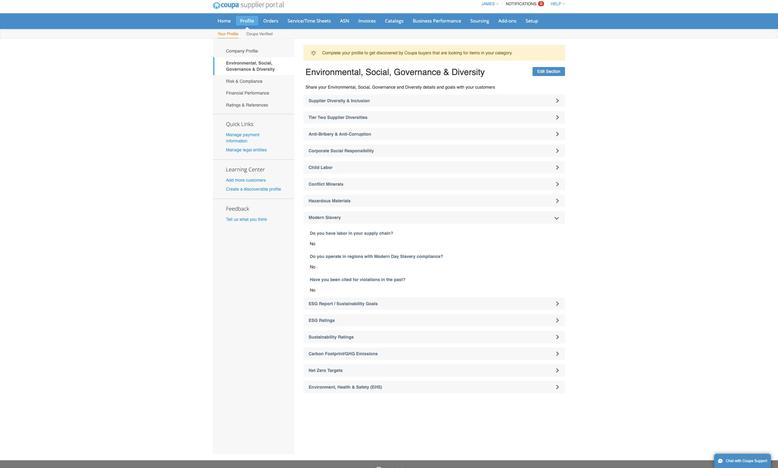 Task type: vqa. For each thing, say whether or not it's contained in the screenshot.
the Day
yes



Task type: describe. For each thing, give the bounding box(es) containing it.
esg ratings button
[[304, 314, 565, 327]]

looking
[[449, 50, 462, 55]]

materials
[[332, 198, 351, 203]]

footprint/ghg
[[325, 351, 355, 356]]

us
[[234, 217, 238, 222]]

(ehs)
[[371, 385, 382, 390]]

carbon footprint/ghg emissions heading
[[304, 348, 565, 360]]

create a discoverable profile
[[226, 187, 281, 192]]

ratings inside ratings & references link
[[226, 103, 241, 108]]

day
[[391, 254, 399, 259]]

business performance
[[413, 18, 461, 24]]

1 vertical spatial sustainability
[[309, 335, 337, 340]]

2 anti- from the left
[[339, 132, 349, 137]]

violations
[[360, 277, 380, 282]]

feedback
[[226, 205, 249, 212]]

1 vertical spatial social,
[[366, 67, 392, 77]]

environment,
[[309, 385, 336, 390]]

compliance
[[240, 79, 263, 84]]

manage payment information
[[226, 132, 260, 143]]

diversity down the items
[[452, 67, 485, 77]]

invoices link
[[355, 16, 380, 25]]

1 horizontal spatial coupa supplier portal image
[[374, 467, 405, 468]]

edit section link
[[533, 67, 565, 76]]

modern slavery
[[309, 215, 341, 220]]

ratings & references link
[[213, 99, 294, 111]]

section
[[546, 69, 561, 74]]

your right 'goals'
[[466, 85, 474, 90]]

1 vertical spatial for
[[353, 277, 359, 282]]

performance for financial performance
[[245, 91, 269, 96]]

chat with coupa support button
[[715, 454, 772, 468]]

carbon
[[309, 351, 324, 356]]

corporate social responsibility button
[[304, 145, 565, 157]]

orders
[[263, 18, 279, 24]]

do you operate in regions with modern day slavery compliance?
[[310, 254, 443, 259]]

1 anti- from the left
[[309, 132, 319, 137]]

hazardous materials
[[309, 198, 351, 203]]

you for do you operate in regions with modern day slavery compliance?
[[317, 254, 325, 259]]

operate
[[326, 254, 342, 259]]

conflict
[[309, 182, 325, 187]]

chat
[[726, 459, 734, 463]]

1 and from the left
[[397, 85, 404, 90]]

ons
[[509, 18, 517, 24]]

james
[[482, 2, 495, 6]]

modern slavery heading
[[304, 211, 565, 224]]

conflict minerals heading
[[304, 178, 565, 190]]

help link
[[548, 2, 565, 6]]

profile for your profile
[[227, 32, 238, 36]]

buyers
[[419, 50, 432, 55]]

net zero targets heading
[[304, 364, 565, 377]]

corporate
[[309, 148, 329, 153]]

& inside environmental, social, governance & diversity
[[252, 67, 256, 72]]

complete your profile to get discovered by coupa buyers that are looking for items in your category. alert
[[304, 45, 565, 61]]

you for have you been cited for violations in the past?
[[322, 277, 329, 282]]

payment
[[243, 132, 260, 137]]

coupa verified link
[[246, 30, 273, 38]]

manage payment information link
[[226, 132, 260, 143]]

modern inside dropdown button
[[309, 215, 324, 220]]

diversity inside dropdown button
[[327, 98, 346, 103]]

corporate social responsibility heading
[[304, 145, 565, 157]]

environment, health & safety (ehs)
[[309, 385, 382, 390]]

child
[[309, 165, 320, 170]]

hazardous
[[309, 198, 331, 203]]

been
[[330, 277, 341, 282]]

a
[[240, 187, 243, 192]]

sheets
[[317, 18, 331, 24]]

support
[[755, 459, 768, 463]]

ratings for sustainability
[[338, 335, 354, 340]]

financial
[[226, 91, 243, 96]]

goals
[[366, 301, 378, 306]]

supplier diversity & inclusion
[[309, 98, 370, 103]]

sustainability ratings button
[[304, 331, 565, 343]]

category.
[[496, 50, 513, 55]]

coupa inside chat with coupa support button
[[743, 459, 754, 463]]

labor
[[321, 165, 333, 170]]

social
[[331, 148, 343, 153]]

items
[[470, 50, 480, 55]]

zero
[[317, 368, 326, 373]]

add more customers
[[226, 178, 266, 183]]

company profile
[[226, 49, 258, 54]]

navigation containing notifications 0
[[479, 0, 565, 10]]

bribery
[[319, 132, 334, 137]]

service/time
[[288, 18, 316, 24]]

you for do you have labor in your supply chain?
[[317, 231, 325, 236]]

chain?
[[380, 231, 393, 236]]

0
[[540, 1, 543, 6]]

0 horizontal spatial environmental, social, governance & diversity
[[226, 61, 275, 72]]

& up 'goals'
[[444, 67, 450, 77]]

manage for manage legal entities
[[226, 147, 242, 152]]

responsibility
[[345, 148, 374, 153]]

chat with coupa support
[[726, 459, 768, 463]]

add-ons link
[[495, 16, 521, 25]]

what
[[240, 217, 249, 222]]

in right labor
[[349, 231, 353, 236]]

minerals
[[326, 182, 344, 187]]

1 horizontal spatial modern
[[374, 254, 390, 259]]

more
[[235, 178, 245, 183]]

1 horizontal spatial environmental, social, governance & diversity
[[306, 67, 485, 77]]

edit section
[[538, 69, 561, 74]]

environmental, social, governance & diversity link
[[213, 57, 294, 75]]

0 vertical spatial sustainability
[[337, 301, 365, 306]]

verified
[[259, 32, 273, 36]]

discoverable
[[244, 187, 268, 192]]

& inside ratings & references link
[[242, 103, 245, 108]]

to
[[365, 50, 368, 55]]

carbon footprint/ghg emissions
[[309, 351, 378, 356]]

do for do you have labor in your supply chain?
[[310, 231, 316, 236]]

share your environmental, social, governance and diversity details and goals with your customers
[[306, 85, 495, 90]]

goals
[[445, 85, 456, 90]]

tell us what you think button
[[226, 216, 267, 223]]

1 vertical spatial environmental,
[[306, 67, 363, 77]]

slavery inside dropdown button
[[326, 215, 341, 220]]

tier two supplier diversities button
[[304, 111, 565, 124]]



Task type: locate. For each thing, give the bounding box(es) containing it.
0 vertical spatial profile
[[240, 18, 254, 24]]

two
[[318, 115, 326, 120]]

you left have
[[317, 231, 325, 236]]

1 vertical spatial coupa supplier portal image
[[374, 467, 405, 468]]

0 vertical spatial social,
[[259, 61, 273, 65]]

0 horizontal spatial modern
[[309, 215, 324, 220]]

have you been cited for violations in the past?
[[310, 277, 406, 282]]

environment, health & safety (ehs) heading
[[304, 381, 565, 393]]

0 horizontal spatial and
[[397, 85, 404, 90]]

do for do you operate in regions with modern day slavery compliance?
[[310, 254, 316, 259]]

supplier diversity & inclusion heading
[[304, 95, 565, 107]]

do
[[310, 231, 316, 236], [310, 254, 316, 259]]

setup
[[526, 18, 539, 24]]

manage up information
[[226, 132, 242, 137]]

environmental, inside environmental, social, governance & diversity
[[226, 61, 257, 65]]

business
[[413, 18, 432, 24]]

tier two supplier diversities heading
[[304, 111, 565, 124]]

diversity up tier two supplier diversities
[[327, 98, 346, 103]]

profile left to at the left of page
[[352, 50, 364, 55]]

ratings
[[226, 103, 241, 108], [319, 318, 335, 323], [338, 335, 354, 340]]

child labor heading
[[304, 161, 565, 174]]

0 horizontal spatial supplier
[[309, 98, 326, 103]]

1 vertical spatial ratings
[[319, 318, 335, 323]]

anti-bribery & anti-corruption
[[309, 132, 371, 137]]

2 no from the top
[[310, 264, 316, 269]]

profile inside company profile link
[[246, 49, 258, 54]]

ratings inside sustainability ratings dropdown button
[[338, 335, 354, 340]]

diversity
[[257, 67, 275, 72], [452, 67, 485, 77], [406, 85, 422, 90], [327, 98, 346, 103]]

financial performance
[[226, 91, 269, 96]]

1 manage from the top
[[226, 132, 242, 137]]

sustainability right / on the left bottom
[[337, 301, 365, 306]]

catalogs
[[385, 18, 404, 24]]

no down modern slavery
[[310, 241, 316, 246]]

1 horizontal spatial coupa
[[405, 50, 417, 55]]

3 no from the top
[[310, 288, 316, 293]]

2 vertical spatial ratings
[[338, 335, 354, 340]]

supplier right two
[[327, 115, 345, 120]]

environmental,
[[226, 61, 257, 65], [306, 67, 363, 77], [328, 85, 357, 90]]

2 horizontal spatial coupa
[[743, 459, 754, 463]]

regions
[[348, 254, 363, 259]]

1 vertical spatial modern
[[374, 254, 390, 259]]

1 esg from the top
[[309, 301, 318, 306]]

modern left the day
[[374, 254, 390, 259]]

for left the items
[[464, 50, 469, 55]]

2 vertical spatial social,
[[358, 85, 371, 90]]

with right chat
[[735, 459, 742, 463]]

supply
[[364, 231, 378, 236]]

0 horizontal spatial performance
[[245, 91, 269, 96]]

modern slavery button
[[304, 211, 565, 224]]

diversity up risk & compliance link
[[257, 67, 275, 72]]

sustainability down esg ratings
[[309, 335, 337, 340]]

in inside alert
[[481, 50, 485, 55]]

your right share
[[318, 85, 327, 90]]

manage for manage payment information
[[226, 132, 242, 137]]

1 vertical spatial coupa
[[405, 50, 417, 55]]

1 horizontal spatial slavery
[[400, 254, 416, 259]]

labor
[[337, 231, 348, 236]]

your left category.
[[486, 50, 494, 55]]

you
[[250, 217, 257, 222], [317, 231, 325, 236], [317, 254, 325, 259], [322, 277, 329, 282]]

1 vertical spatial slavery
[[400, 254, 416, 259]]

1 horizontal spatial performance
[[433, 18, 461, 24]]

1 horizontal spatial for
[[464, 50, 469, 55]]

1 vertical spatial esg
[[309, 318, 318, 323]]

0 vertical spatial coupa
[[246, 32, 258, 36]]

manage legal entities link
[[226, 147, 267, 152]]

tell us what you think
[[226, 217, 267, 222]]

manage down information
[[226, 147, 242, 152]]

orders link
[[259, 16, 283, 25]]

1 vertical spatial customers
[[246, 178, 266, 183]]

corruption
[[349, 132, 371, 137]]

0 vertical spatial performance
[[433, 18, 461, 24]]

1 vertical spatial profile
[[269, 187, 281, 192]]

2 vertical spatial no
[[310, 288, 316, 293]]

governance
[[226, 67, 251, 72], [394, 67, 441, 77], [372, 85, 396, 90]]

asn
[[340, 18, 349, 24]]

0 vertical spatial supplier
[[309, 98, 326, 103]]

diversities
[[346, 115, 368, 120]]

1 no from the top
[[310, 241, 316, 246]]

profile right discoverable on the left top
[[269, 187, 281, 192]]

notifications
[[506, 2, 537, 6]]

targets
[[328, 368, 343, 373]]

no up have
[[310, 264, 316, 269]]

compliance?
[[417, 254, 443, 259]]

esg up sustainability ratings
[[309, 318, 318, 323]]

complete
[[322, 50, 341, 55]]

coupa
[[246, 32, 258, 36], [405, 50, 417, 55], [743, 459, 754, 463]]

0 horizontal spatial customers
[[246, 178, 266, 183]]

company
[[226, 49, 245, 54]]

ratings down financial
[[226, 103, 241, 108]]

and
[[397, 85, 404, 90], [437, 85, 444, 90]]

and left 'goals'
[[437, 85, 444, 90]]

2 vertical spatial with
[[735, 459, 742, 463]]

coupa left verified at left
[[246, 32, 258, 36]]

1 horizontal spatial supplier
[[327, 115, 345, 120]]

add-ons
[[499, 18, 517, 24]]

profile inside your profile link
[[227, 32, 238, 36]]

ratings inside esg ratings dropdown button
[[319, 318, 335, 323]]

0 vertical spatial do
[[310, 231, 316, 236]]

notifications 0
[[506, 1, 543, 6]]

emissions
[[356, 351, 378, 356]]

supplier inside "dropdown button"
[[327, 115, 345, 120]]

financial performance link
[[213, 87, 294, 99]]

performance up references
[[245, 91, 269, 96]]

edit
[[538, 69, 545, 74]]

& right 'risk'
[[236, 79, 239, 84]]

environmental, down company profile
[[226, 61, 257, 65]]

esg report / sustainability goals heading
[[304, 298, 565, 310]]

2 vertical spatial environmental,
[[328, 85, 357, 90]]

0 horizontal spatial coupa supplier portal image
[[209, 0, 288, 13]]

esg left report on the left bottom of the page
[[309, 301, 318, 306]]

profile inside alert
[[352, 50, 364, 55]]

legal
[[243, 147, 252, 152]]

& inside 'supplier diversity & inclusion' dropdown button
[[347, 98, 350, 103]]

1 vertical spatial with
[[365, 254, 373, 259]]

performance for business performance
[[433, 18, 461, 24]]

diversity left details
[[406, 85, 422, 90]]

your right complete
[[342, 50, 351, 55]]

environmental, down complete
[[306, 67, 363, 77]]

1 horizontal spatial and
[[437, 85, 444, 90]]

& down financial performance
[[242, 103, 245, 108]]

and left details
[[397, 85, 404, 90]]

supplier inside dropdown button
[[309, 98, 326, 103]]

0 horizontal spatial anti-
[[309, 132, 319, 137]]

0 vertical spatial for
[[464, 50, 469, 55]]

profile for company profile
[[246, 49, 258, 54]]

share
[[306, 85, 317, 90]]

think
[[258, 217, 267, 222]]

create
[[226, 187, 239, 192]]

you inside "tell us what you think" button
[[250, 217, 257, 222]]

company profile link
[[213, 45, 294, 57]]

profile right your
[[227, 32, 238, 36]]

navigation
[[479, 0, 565, 10]]

ratings for esg
[[319, 318, 335, 323]]

2 and from the left
[[437, 85, 444, 90]]

coupa left support
[[743, 459, 754, 463]]

invoices
[[359, 18, 376, 24]]

environmental, social, governance & diversity up share your environmental, social, governance and diversity details and goals with your customers
[[306, 67, 485, 77]]

coupa inside complete your profile to get discovered by coupa buyers that are looking for items in your category. alert
[[405, 50, 417, 55]]

2 horizontal spatial ratings
[[338, 335, 354, 340]]

performance
[[433, 18, 461, 24], [245, 91, 269, 96]]

ratings & references
[[226, 103, 268, 108]]

& left safety
[[352, 385, 355, 390]]

& left inclusion
[[347, 98, 350, 103]]

you left been
[[322, 277, 329, 282]]

0 horizontal spatial ratings
[[226, 103, 241, 108]]

esg for esg report / sustainability goals
[[309, 301, 318, 306]]

1 vertical spatial supplier
[[327, 115, 345, 120]]

child labor button
[[304, 161, 565, 174]]

0 vertical spatial environmental,
[[226, 61, 257, 65]]

sustainability ratings heading
[[304, 331, 565, 343]]

with inside button
[[735, 459, 742, 463]]

learning center
[[226, 166, 265, 173]]

0 horizontal spatial coupa
[[246, 32, 258, 36]]

slavery up have
[[326, 215, 341, 220]]

0 vertical spatial ratings
[[226, 103, 241, 108]]

discovered
[[377, 50, 398, 55]]

& right bribery
[[335, 132, 338, 137]]

& inside anti-bribery & anti-corruption dropdown button
[[335, 132, 338, 137]]

environment, health & safety (ehs) button
[[304, 381, 565, 393]]

environmental, up the supplier diversity & inclusion
[[328, 85, 357, 90]]

0 vertical spatial coupa supplier portal image
[[209, 0, 288, 13]]

profile link
[[236, 16, 258, 25]]

social, up inclusion
[[358, 85, 371, 90]]

supplier down share
[[309, 98, 326, 103]]

in right 'operate'
[[343, 254, 347, 259]]

1 vertical spatial manage
[[226, 147, 242, 152]]

esg for esg ratings
[[309, 318, 318, 323]]

1 horizontal spatial anti-
[[339, 132, 349, 137]]

0 horizontal spatial profile
[[269, 187, 281, 192]]

tell
[[226, 217, 233, 222]]

james link
[[479, 2, 499, 6]]

that
[[433, 50, 440, 55]]

report
[[319, 301, 333, 306]]

1 vertical spatial profile
[[227, 32, 238, 36]]

ratings down report on the left bottom of the page
[[319, 318, 335, 323]]

esg report / sustainability goals
[[309, 301, 378, 306]]

for inside alert
[[464, 50, 469, 55]]

center
[[249, 166, 265, 173]]

do left have
[[310, 231, 316, 236]]

0 horizontal spatial for
[[353, 277, 359, 282]]

in right the items
[[481, 50, 485, 55]]

sourcing
[[471, 18, 490, 24]]

hazardous materials heading
[[304, 195, 565, 207]]

manage inside manage payment information
[[226, 132, 242, 137]]

environmental, social, governance & diversity up compliance
[[226, 61, 275, 72]]

0 horizontal spatial slavery
[[326, 215, 341, 220]]

service/time sheets
[[288, 18, 331, 24]]

1 vertical spatial no
[[310, 264, 316, 269]]

0 vertical spatial no
[[310, 241, 316, 246]]

corporate social responsibility
[[309, 148, 374, 153]]

& up risk & compliance link
[[252, 67, 256, 72]]

modern
[[309, 215, 324, 220], [374, 254, 390, 259]]

your
[[218, 32, 226, 36]]

esg ratings heading
[[304, 314, 565, 327]]

0 vertical spatial esg
[[309, 301, 318, 306]]

for right cited
[[353, 277, 359, 282]]

your profile
[[218, 32, 238, 36]]

by
[[399, 50, 403, 55]]

performance inside "link"
[[433, 18, 461, 24]]

profile up environmental, social, governance & diversity link
[[246, 49, 258, 54]]

0 vertical spatial manage
[[226, 132, 242, 137]]

slavery right the day
[[400, 254, 416, 259]]

0 horizontal spatial with
[[365, 254, 373, 259]]

0 vertical spatial modern
[[309, 215, 324, 220]]

complete your profile to get discovered by coupa buyers that are looking for items in your category.
[[322, 50, 513, 55]]

net
[[309, 368, 316, 373]]

0 vertical spatial profile
[[352, 50, 364, 55]]

tier
[[309, 115, 317, 120]]

performance right business
[[433, 18, 461, 24]]

anti- down tier
[[309, 132, 319, 137]]

add-
[[499, 18, 509, 24]]

1 vertical spatial do
[[310, 254, 316, 259]]

catalogs link
[[381, 16, 408, 25]]

with right regions
[[365, 254, 373, 259]]

links
[[241, 120, 254, 127]]

1 horizontal spatial with
[[457, 85, 465, 90]]

with right 'goals'
[[457, 85, 465, 90]]

social, down "get"
[[366, 67, 392, 77]]

create a discoverable profile link
[[226, 187, 281, 192]]

2 esg from the top
[[309, 318, 318, 323]]

profile inside profile link
[[240, 18, 254, 24]]

modern down hazardous
[[309, 215, 324, 220]]

details
[[423, 85, 436, 90]]

anti- up corporate social responsibility
[[339, 132, 349, 137]]

& inside risk & compliance link
[[236, 79, 239, 84]]

coupa right by
[[405, 50, 417, 55]]

your left supply
[[354, 231, 363, 236]]

1 horizontal spatial ratings
[[319, 318, 335, 323]]

2 horizontal spatial with
[[735, 459, 742, 463]]

diversity inside environmental, social, governance & diversity
[[257, 67, 275, 72]]

1 vertical spatial performance
[[245, 91, 269, 96]]

0 vertical spatial slavery
[[326, 215, 341, 220]]

anti-bribery & anti-corruption heading
[[304, 128, 565, 140]]

coupa supplier portal image
[[209, 0, 288, 13], [374, 467, 405, 468]]

2 vertical spatial profile
[[246, 49, 258, 54]]

0 vertical spatial with
[[457, 85, 465, 90]]

social, down company profile link
[[259, 61, 273, 65]]

do left 'operate'
[[310, 254, 316, 259]]

2 vertical spatial coupa
[[743, 459, 754, 463]]

for
[[464, 50, 469, 55], [353, 277, 359, 282]]

cited
[[342, 277, 352, 282]]

in left the the
[[381, 277, 385, 282]]

setup link
[[522, 16, 543, 25]]

net zero targets button
[[304, 364, 565, 377]]

2 manage from the top
[[226, 147, 242, 152]]

learning
[[226, 166, 247, 173]]

no down have
[[310, 288, 316, 293]]

inclusion
[[351, 98, 370, 103]]

profile up 'coupa verified'
[[240, 18, 254, 24]]

social, inside environmental, social, governance & diversity
[[259, 61, 273, 65]]

safety
[[356, 385, 369, 390]]

1 horizontal spatial profile
[[352, 50, 364, 55]]

risk
[[226, 79, 235, 84]]

& inside environment, health & safety (ehs) dropdown button
[[352, 385, 355, 390]]

2 do from the top
[[310, 254, 316, 259]]

ratings up carbon footprint/ghg emissions
[[338, 335, 354, 340]]

0 vertical spatial customers
[[475, 85, 495, 90]]

you left 'operate'
[[317, 254, 325, 259]]

1 horizontal spatial customers
[[475, 85, 495, 90]]

you right what
[[250, 217, 257, 222]]

1 do from the top
[[310, 231, 316, 236]]

sustainability ratings
[[309, 335, 354, 340]]



